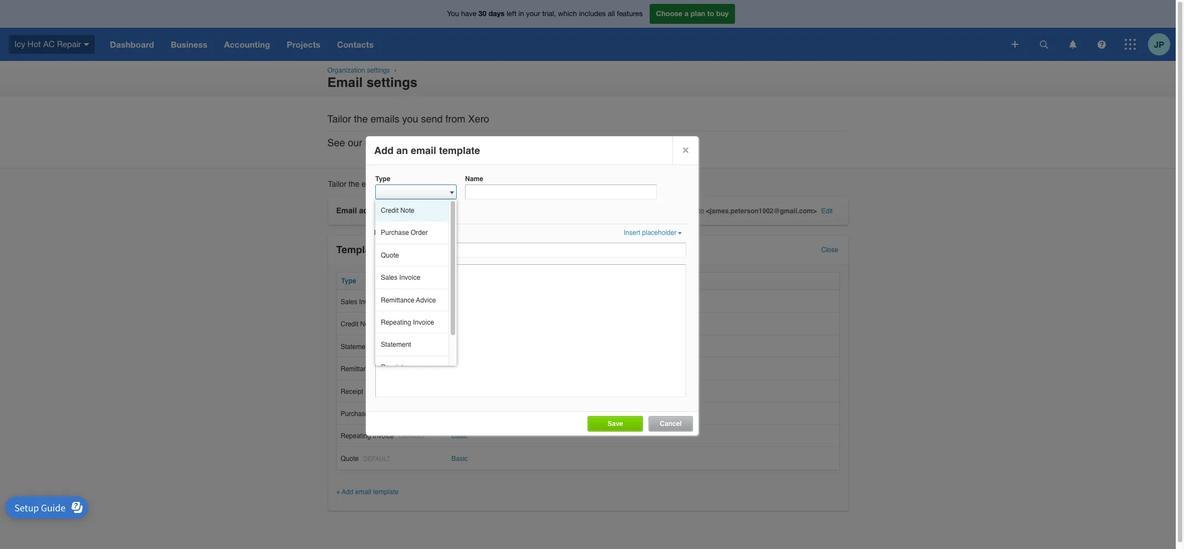 Task type: locate. For each thing, give the bounding box(es) containing it.
1 horizontal spatial svg image
[[1097, 40, 1106, 49]]

settings down organization settings link
[[367, 75, 418, 90]]

default inside purchase order default
[[392, 411, 419, 418]]

0 vertical spatial quote
[[381, 252, 399, 259]]

default up repeating invoice
[[385, 299, 412, 306]]

tailor the emails you send from xero
[[327, 113, 489, 125]]

1 vertical spatial settings
[[367, 75, 418, 90]]

remittance down sales invoice
[[381, 296, 415, 304]]

add right '+'
[[342, 488, 353, 496]]

are right "as"
[[431, 207, 440, 215]]

1 horizontal spatial in
[[519, 10, 524, 18]]

invoice up remittance advice
[[399, 274, 420, 282]]

email left default button
[[336, 206, 357, 215]]

the
[[354, 113, 368, 125], [517, 137, 531, 148], [349, 180, 359, 189], [442, 207, 451, 215], [563, 207, 572, 215]]

quote down message
[[381, 252, 399, 259]]

1 vertical spatial tailor
[[328, 180, 346, 189]]

0 horizontal spatial sales
[[341, 298, 357, 306]]

1 vertical spatial address
[[359, 206, 389, 215]]

4 basic from the top
[[452, 365, 468, 373]]

1 settings from the top
[[367, 67, 390, 74]]

invoice down advice
[[413, 319, 434, 327]]

emails up the email address
[[362, 180, 384, 189]]

receipt down remittance default
[[341, 388, 363, 396]]

user,
[[482, 207, 496, 215]]

0 vertical spatial sales
[[381, 274, 398, 282]]

sales for sales invoice default
[[341, 298, 357, 306]]

sales up sales invoice default
[[381, 274, 398, 282]]

0 vertical spatial settings
[[367, 67, 390, 74]]

receipt default
[[341, 388, 395, 396]]

4 basic link from the top
[[452, 365, 468, 373]]

invoice for repeating invoice
[[413, 319, 434, 327]]

1 horizontal spatial are
[[519, 207, 529, 215]]

emails up help article link
[[371, 113, 399, 125]]

statement
[[381, 341, 411, 349], [341, 343, 371, 351]]

type down templates
[[341, 277, 356, 285]]

emails for sent
[[362, 180, 384, 189]]

add left an
[[374, 145, 394, 156]]

sent
[[386, 180, 401, 189], [531, 207, 543, 215]]

1 vertical spatial you
[[418, 207, 429, 215]]

0 vertical spatial from
[[446, 113, 465, 125]]

0 horizontal spatial add
[[342, 488, 353, 496]]

purchase down default
[[381, 229, 409, 237]]

note for credit note default
[[360, 321, 374, 328]]

statement for statement
[[381, 341, 411, 349]]

0 vertical spatial add
[[374, 145, 394, 156]]

template down quote default
[[373, 488, 399, 496]]

0 vertical spatial remittance
[[381, 296, 415, 304]]

1 horizontal spatial sales
[[381, 274, 398, 282]]

purchase down receipt default
[[341, 410, 369, 418]]

1 vertical spatial type
[[341, 277, 356, 285]]

7 basic from the top
[[452, 455, 468, 463]]

type up type text field
[[375, 175, 390, 183]]

0 vertical spatial repeating
[[381, 319, 411, 327]]

sales
[[381, 274, 398, 282], [341, 298, 357, 306]]

1 vertical spatial in
[[475, 207, 480, 215]]

invoice for sales invoice default
[[359, 298, 380, 306]]

2 are from the left
[[519, 207, 529, 215]]

statement down repeating invoice
[[381, 341, 411, 349]]

email
[[411, 145, 436, 156], [355, 488, 371, 496]]

0 vertical spatial purchase
[[381, 229, 409, 237]]

includes
[[579, 10, 606, 18]]

1 vertical spatial email
[[355, 488, 371, 496]]

trial,
[[542, 10, 556, 18]]

sent up "credit note" on the left top of page
[[386, 180, 401, 189]]

basic
[[452, 298, 468, 306], [452, 321, 468, 328], [452, 343, 468, 351], [452, 365, 468, 373], [452, 410, 468, 418], [452, 433, 468, 440], [452, 455, 468, 463]]

5 basic from the top
[[452, 410, 468, 418]]

using
[[545, 207, 561, 215]]

0 horizontal spatial svg image
[[84, 43, 89, 46]]

cancel button
[[660, 420, 682, 428]]

1 vertical spatial order
[[371, 410, 388, 418]]

default
[[375, 218, 396, 226]]

email
[[327, 75, 363, 90], [336, 206, 357, 215]]

default down the statement default
[[379, 366, 406, 373]]

tailor up the email address
[[328, 180, 346, 189]]

repeating for repeating invoice default
[[341, 433, 371, 440]]

default down repeating invoice default
[[363, 456, 390, 463]]

0 horizontal spatial template
[[373, 488, 399, 496]]

navigation
[[102, 28, 1004, 61]]

0 vertical spatial type
[[375, 175, 390, 183]]

invoice down purchase order default
[[373, 433, 394, 440]]

repeating down remittance advice
[[381, 319, 411, 327]]

0 vertical spatial receipt
[[381, 364, 403, 371]]

1 horizontal spatial receipt
[[381, 364, 403, 371]]

1 basic link from the top
[[452, 298, 468, 306]]

1 horizontal spatial quote
[[381, 252, 399, 259]]

credit for credit note default
[[341, 321, 358, 328]]

email right '+'
[[355, 488, 371, 496]]

default up remittance default
[[376, 344, 403, 351]]

default inside quote default
[[363, 456, 390, 463]]

0 horizontal spatial sent
[[386, 180, 401, 189]]

0 vertical spatial address
[[639, 137, 675, 148]]

0 vertical spatial emails
[[371, 113, 399, 125]]

1 horizontal spatial statement
[[381, 341, 411, 349]]

in for days
[[519, 10, 524, 18]]

hot
[[28, 39, 41, 49]]

1 vertical spatial repeating
[[341, 433, 371, 440]]

1 horizontal spatial template
[[439, 145, 480, 156]]

order for purchase order default
[[371, 410, 388, 418]]

1 vertical spatial sent
[[531, 207, 543, 215]]

0 vertical spatial email
[[327, 75, 363, 90]]

<james.peterson1902@gmail.com>
[[706, 207, 817, 215]]

1 horizontal spatial address
[[639, 137, 675, 148]]

order up repeating invoice default
[[371, 410, 388, 418]]

0 vertical spatial in
[[519, 10, 524, 18]]

None text field
[[375, 243, 686, 258], [375, 264, 686, 398], [375, 243, 686, 258], [375, 264, 686, 398]]

1 horizontal spatial credit
[[381, 207, 399, 215]]

settings up email settings
[[367, 67, 390, 74]]

credit
[[381, 207, 399, 215], [341, 321, 358, 328]]

address
[[639, 137, 675, 148], [359, 206, 389, 215]]

email down organization
[[327, 75, 363, 90]]

default inside receipt default
[[368, 388, 395, 396]]

0 horizontal spatial email
[[355, 488, 371, 496]]

sales down type link
[[341, 298, 357, 306]]

basic link for remittance
[[452, 365, 468, 373]]

remittance up receipt default
[[341, 365, 374, 373]]

statement down credit note default
[[341, 343, 371, 351]]

purchase order default
[[341, 410, 419, 418]]

template up the organization
[[439, 145, 480, 156]]

1 horizontal spatial note
[[400, 207, 415, 215]]

note down type text field
[[400, 207, 415, 215]]

are left "using" on the top of the page
[[519, 207, 529, 215]]

tailor for tailor the emails sent from this organization
[[328, 180, 346, 189]]

svg image
[[1125, 39, 1136, 50], [1040, 40, 1048, 49], [1069, 40, 1076, 49], [1012, 41, 1018, 48]]

remittance
[[381, 296, 415, 304], [341, 365, 374, 373]]

7 basic link from the top
[[452, 455, 468, 463]]

tailor for tailor the emails you send from xero
[[327, 113, 351, 125]]

0 horizontal spatial repeating
[[341, 433, 371, 440]]

default up purchase order default
[[368, 388, 395, 396]]

basic for statement
[[452, 343, 468, 351]]

1 horizontal spatial purchase
[[381, 229, 409, 237]]

are
[[431, 207, 440, 215], [519, 207, 529, 215]]

template for + add email template
[[373, 488, 399, 496]]

address up default
[[359, 206, 389, 215]]

organization
[[327, 67, 365, 74]]

insert
[[624, 229, 640, 237]]

sent left "using" on the top of the page
[[531, 207, 543, 215]]

Type text field
[[375, 185, 447, 200]]

+ add email template button
[[336, 488, 399, 496]]

3 basic link from the top
[[452, 343, 468, 351]]

1 horizontal spatial email
[[411, 145, 436, 156]]

Name text field
[[465, 185, 657, 200]]

6 basic link from the top
[[452, 433, 468, 440]]

basic for credit note
[[452, 321, 468, 328]]

name down name text box
[[574, 207, 591, 215]]

0 vertical spatial you
[[402, 113, 418, 125]]

0 horizontal spatial are
[[431, 207, 440, 215]]

1 vertical spatial email
[[336, 206, 357, 215]]

2 vertical spatial emails
[[498, 207, 517, 215]]

in inside 'you have 30 days left in your trial, which includes all features'
[[519, 10, 524, 18]]

0 horizontal spatial receipt
[[341, 388, 363, 396]]

note
[[400, 207, 415, 215], [360, 321, 374, 328]]

0 vertical spatial template
[[439, 145, 480, 156]]

1 vertical spatial receipt
[[341, 388, 363, 396]]

the up our
[[354, 113, 368, 125]]

to left learn
[[416, 137, 424, 148]]

quote up + add email template button
[[341, 455, 359, 463]]

email right an
[[411, 145, 436, 156]]

svg image
[[1097, 40, 1106, 49], [84, 43, 89, 46]]

0 vertical spatial sent
[[386, 180, 401, 189]]

purchase
[[381, 229, 409, 237], [341, 410, 369, 418]]

email for email settings
[[327, 75, 363, 90]]

buy
[[716, 9, 729, 18]]

learn
[[427, 137, 449, 148]]

to right how
[[473, 137, 482, 148]]

1 horizontal spatial order
[[411, 229, 428, 237]]

repeating up quote default
[[341, 433, 371, 440]]

1 vertical spatial add
[[342, 488, 353, 496]]

statement default
[[341, 343, 403, 351]]

1 horizontal spatial add
[[374, 145, 394, 156]]

you right "as"
[[418, 207, 429, 215]]

0 horizontal spatial note
[[360, 321, 374, 328]]

all
[[608, 10, 615, 18]]

0 horizontal spatial credit
[[341, 321, 358, 328]]

from left this
[[403, 180, 419, 189]]

default
[[385, 299, 412, 306], [379, 321, 406, 328], [376, 344, 403, 351], [379, 366, 406, 373], [368, 388, 395, 396], [392, 411, 419, 418], [399, 433, 426, 440], [363, 456, 390, 463]]

quote for quote
[[381, 252, 399, 259]]

type
[[375, 175, 390, 183], [341, 277, 356, 285]]

2 basic link from the top
[[452, 321, 468, 328]]

organization settings link
[[327, 67, 390, 74]]

basic link for purchase order
[[452, 410, 468, 418]]

address right reply
[[639, 137, 675, 148]]

0 horizontal spatial quote
[[341, 455, 359, 463]]

settings
[[367, 67, 390, 74], [367, 75, 418, 90]]

0 horizontal spatial in
[[475, 207, 480, 215]]

0 vertical spatial credit
[[381, 207, 399, 215]]

to left buy
[[707, 9, 714, 18]]

you left send
[[402, 113, 418, 125]]

1 vertical spatial note
[[360, 321, 374, 328]]

receipt for receipt default
[[341, 388, 363, 396]]

our
[[348, 137, 362, 148]]

purchase for purchase order default
[[341, 410, 369, 418]]

default down sales invoice default
[[379, 321, 406, 328]]

advice
[[416, 296, 436, 304]]

the right "using" on the top of the page
[[563, 207, 572, 215]]

default inside repeating invoice default
[[399, 433, 426, 440]]

default inside remittance default
[[379, 366, 406, 373]]

default up repeating invoice default
[[392, 411, 419, 418]]

tailor up "see"
[[327, 113, 351, 125]]

1 horizontal spatial remittance
[[381, 296, 415, 304]]

name
[[568, 137, 593, 148], [574, 207, 591, 215]]

1 are from the left
[[431, 207, 440, 215]]

1 basic from the top
[[452, 298, 468, 306]]

to
[[707, 9, 714, 18], [416, 137, 424, 148], [473, 137, 482, 148], [699, 207, 704, 215]]

0 horizontal spatial type
[[341, 277, 356, 285]]

the up the email address
[[349, 180, 359, 189]]

repair
[[57, 39, 81, 49]]

which
[[558, 10, 577, 18]]

2 settings from the top
[[367, 75, 418, 90]]

0 vertical spatial order
[[411, 229, 428, 237]]

and
[[595, 137, 612, 148]]

2 basic from the top
[[452, 321, 468, 328]]

1 vertical spatial credit
[[341, 321, 358, 328]]

1 vertical spatial remittance
[[341, 365, 374, 373]]

3 basic from the top
[[452, 343, 468, 351]]

credit up the statement default
[[341, 321, 358, 328]]

0 vertical spatial tailor
[[327, 113, 351, 125]]

receipt down the statement default
[[381, 364, 403, 371]]

repeating for repeating invoice
[[381, 319, 411, 327]]

default down purchase order default
[[399, 433, 426, 440]]

1 vertical spatial quote
[[341, 455, 359, 463]]

0 horizontal spatial from
[[403, 180, 419, 189]]

1 vertical spatial name
[[452, 277, 470, 285]]

name left the and
[[568, 137, 593, 148]]

0 vertical spatial note
[[400, 207, 415, 215]]

from left xero on the top of the page
[[446, 113, 465, 125]]

default inside the statement default
[[376, 344, 403, 351]]

in left user,
[[475, 207, 480, 215]]

1 vertical spatial purchase
[[341, 410, 369, 418]]

order down "as"
[[411, 229, 428, 237]]

tailor
[[327, 113, 351, 125], [328, 180, 346, 189]]

1 horizontal spatial repeating
[[381, 319, 411, 327]]

add
[[374, 145, 394, 156], [342, 488, 353, 496]]

note up the statement default
[[360, 321, 374, 328]]

quote
[[381, 252, 399, 259], [341, 455, 359, 463]]

in right left
[[519, 10, 524, 18]]

invoice for repeating invoice default
[[373, 433, 394, 440]]

credit up default
[[381, 207, 399, 215]]

from
[[446, 113, 465, 125], [403, 180, 419, 189]]

6 basic from the top
[[452, 433, 468, 440]]

receipt for receipt
[[381, 364, 403, 371]]

1 vertical spatial sales
[[341, 298, 357, 306]]

you
[[402, 113, 418, 125], [418, 207, 429, 215]]

sales for sales invoice
[[381, 274, 398, 282]]

control
[[484, 137, 514, 148]]

0 horizontal spatial purchase
[[341, 410, 369, 418]]

invoice up credit note default
[[359, 298, 380, 306]]

svg image inside icy hot ac repair 'popup button'
[[84, 43, 89, 46]]

1 vertical spatial emails
[[362, 180, 384, 189]]

close button
[[821, 246, 838, 254]]

purchase order
[[381, 229, 428, 237]]

quote for quote default
[[341, 455, 359, 463]]

1 vertical spatial name
[[574, 207, 591, 215]]

order
[[411, 229, 428, 237], [371, 410, 388, 418]]

0 horizontal spatial statement
[[341, 343, 371, 351]]

5 basic link from the top
[[452, 410, 468, 418]]

your
[[526, 10, 540, 18]]

0 vertical spatial email
[[411, 145, 436, 156]]

0 horizontal spatial order
[[371, 410, 388, 418]]

emails right user,
[[498, 207, 517, 215]]

1 vertical spatial template
[[373, 488, 399, 496]]

icy hot ac repair
[[14, 39, 81, 49]]

close
[[821, 246, 838, 254]]

0 horizontal spatial remittance
[[341, 365, 374, 373]]

display
[[534, 137, 565, 148]]

invoice
[[399, 274, 420, 282], [359, 298, 380, 306], [413, 319, 434, 327], [373, 433, 394, 440]]

a
[[685, 9, 689, 18]]

name
[[465, 175, 483, 183], [452, 277, 470, 285]]



Task type: vqa. For each thing, say whether or not it's contained in the screenshot.
the bottom Credit
yes



Task type: describe. For each thing, give the bounding box(es) containing it.
email address
[[336, 206, 389, 215]]

remittance for remittance advice
[[381, 296, 415, 304]]

insert placeholder
[[624, 229, 677, 237]]

basic for purchase order
[[452, 410, 468, 418]]

see our help article to learn how to control the display name and reply address
[[327, 137, 675, 148]]

choose
[[656, 9, 683, 18]]

help
[[365, 137, 384, 148]]

0 horizontal spatial address
[[359, 206, 389, 215]]

order for purchase order
[[411, 229, 428, 237]]

logged
[[453, 207, 473, 215]]

1 horizontal spatial sent
[[531, 207, 543, 215]]

send
[[421, 113, 443, 125]]

0 vertical spatial name
[[568, 137, 593, 148]]

email for email address
[[336, 206, 357, 215]]

going
[[681, 207, 697, 215]]

credit for credit note
[[381, 207, 399, 215]]

basic link for credit note
[[452, 321, 468, 328]]

sales invoice default
[[341, 298, 412, 306]]

as
[[408, 207, 416, 215]]

article
[[387, 137, 413, 148]]

1 horizontal spatial type
[[375, 175, 390, 183]]

basic link for sales invoice
[[452, 298, 468, 306]]

see
[[327, 137, 345, 148]]

navigation inside the jp banner
[[102, 28, 1004, 61]]

reply
[[615, 137, 636, 148]]

Default button
[[375, 207, 385, 217]]

edit button
[[821, 207, 833, 215]]

organization settings
[[327, 67, 390, 74]]

basic link for quote
[[452, 455, 468, 463]]

0 vertical spatial name
[[465, 175, 483, 183]]

basic for remittance
[[452, 365, 468, 373]]

how
[[452, 137, 471, 148]]

placeholder
[[642, 229, 677, 237]]

1 vertical spatial from
[[403, 180, 419, 189]]

organization
[[435, 180, 477, 189]]

basic link for statement
[[452, 343, 468, 351]]

remittance for remittance default
[[341, 365, 374, 373]]

note for credit note
[[400, 207, 415, 215]]

template for add an email template
[[439, 145, 480, 156]]

edit
[[821, 207, 833, 215]]

basic for repeating invoice
[[452, 433, 468, 440]]

days
[[489, 9, 505, 18]]

with
[[645, 207, 657, 215]]

insert placeholder button
[[624, 229, 682, 237]]

save
[[608, 420, 623, 428]]

repeating invoice default
[[341, 433, 426, 440]]

repeating invoice
[[381, 319, 434, 327]]

you have 30 days left in your trial, which includes all features
[[447, 9, 643, 18]]

an
[[396, 145, 408, 156]]

plan
[[691, 9, 705, 18]]

1 horizontal spatial from
[[446, 113, 465, 125]]

+ add email template
[[336, 488, 399, 496]]

you
[[447, 10, 459, 18]]

purchase for purchase order
[[381, 229, 409, 237]]

tailor the emails sent from this organization
[[328, 180, 477, 189]]

statement for statement default
[[341, 343, 371, 351]]

xero
[[468, 113, 489, 125]]

message
[[374, 229, 402, 237]]

jp button
[[1148, 28, 1176, 61]]

email for an
[[411, 145, 436, 156]]

30
[[479, 9, 487, 18]]

+
[[336, 488, 340, 496]]

cancel
[[660, 420, 682, 428]]

have
[[461, 10, 477, 18]]

this
[[421, 180, 433, 189]]

type link
[[341, 277, 356, 285]]

basic link for repeating invoice
[[452, 433, 468, 440]]

jp banner
[[0, 0, 1176, 61]]

choose a plan to buy
[[656, 9, 729, 18]]

save button
[[608, 420, 623, 428]]

replies
[[659, 207, 679, 215]]

basic for sales invoice
[[452, 298, 468, 306]]

settings for email settings
[[367, 75, 418, 90]]

features
[[617, 10, 643, 18]]

remittance default
[[341, 365, 406, 373]]

icy
[[14, 39, 25, 49]]

to right going
[[699, 207, 704, 215]]

left
[[507, 10, 517, 18]]

default inside credit note default
[[379, 321, 406, 328]]

the right control
[[517, 137, 531, 148]]

as you are the logged in user, emails are sent using the name
[[408, 207, 593, 215]]

with replies going to <james.peterson1902@gmail.com>
[[644, 207, 817, 215]]

jp
[[1154, 39, 1164, 49]]

email settings
[[327, 75, 418, 90]]

ac
[[43, 39, 55, 49]]

add an email template
[[374, 145, 480, 156]]

emails for you
[[371, 113, 399, 125]]

name link
[[452, 277, 470, 285]]

help article link
[[365, 137, 413, 148]]

settings for organization settings
[[367, 67, 390, 74]]

icy hot ac repair button
[[0, 28, 102, 61]]

sales invoice
[[381, 274, 420, 282]]

the left logged
[[442, 207, 451, 215]]

email for add
[[355, 488, 371, 496]]

basic for quote
[[452, 455, 468, 463]]

to inside the jp banner
[[707, 9, 714, 18]]

quote default
[[341, 455, 390, 463]]

default inside sales invoice default
[[385, 299, 412, 306]]

templates
[[336, 244, 385, 256]]

credit note default
[[341, 321, 406, 328]]

in for the
[[475, 207, 480, 215]]

remittance advice
[[381, 296, 436, 304]]

invoice for sales invoice
[[399, 274, 420, 282]]

credit note
[[381, 207, 415, 215]]



